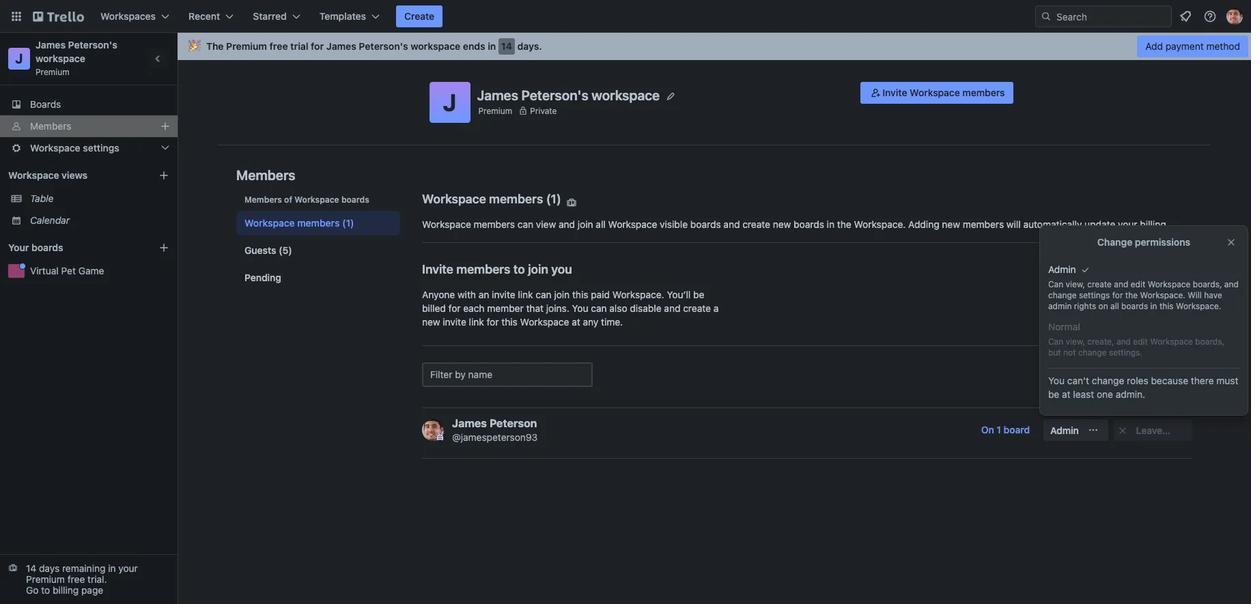 Task type: describe. For each thing, give the bounding box(es) containing it.
2 horizontal spatial sm image
[[1079, 263, 1093, 277]]

this member is an admin of this workspace. image
[[437, 435, 443, 441]]

edit
[[1131, 279, 1146, 290]]

1 vertical spatial sm image
[[565, 196, 579, 210]]

admin link
[[1044, 419, 1109, 441]]

you
[[551, 262, 572, 277]]

the
[[206, 40, 224, 52]]

james for james peterson's workspace
[[477, 87, 518, 103]]

anyone
[[422, 289, 455, 301]]

peterson's for james peterson's workspace
[[522, 87, 589, 103]]

james peterson (jamespeterson93) image
[[1227, 8, 1243, 25]]

create
[[404, 10, 435, 22]]

)
[[557, 192, 561, 206]]

peterson
[[490, 417, 537, 430]]

board
[[1004, 424, 1030, 436]]

also
[[610, 303, 627, 314]]

primary element
[[0, 0, 1251, 33]]

0 vertical spatial join
[[578, 219, 593, 230]]

premium inside banner
[[226, 40, 267, 52]]

the inside can view, create and edit workspace boards, and change settings for the workspace. will have admin rights on all boards in this workspace.
[[1126, 290, 1138, 301]]

billing
[[53, 585, 79, 596]]

will
[[1007, 219, 1021, 230]]

table
[[30, 193, 54, 204]]

visible
[[660, 219, 688, 230]]

workspace. down 'will'
[[1176, 301, 1222, 311]]

create inside anyone with an invite link can join this paid workspace. you'll be billed for each member that joins. you can also disable and create a new invite link for this workspace at any time.
[[683, 303, 711, 314]]

free inside 14 days remaining in your premium free trial. go to billing page
[[67, 574, 85, 585]]

0 horizontal spatial link
[[469, 316, 484, 328]]

at inside you can't change roles because there must be at least one admin.
[[1062, 389, 1071, 400]]

1 horizontal spatial to
[[514, 262, 525, 277]]

add payment method
[[1146, 40, 1240, 52]]

link inside button
[[1169, 293, 1184, 305]]

remaining
[[62, 563, 105, 574]]

templates button
[[311, 5, 388, 27]]

🎉
[[189, 40, 201, 52]]

pending
[[245, 272, 281, 283]]

workspace settings
[[30, 142, 119, 154]]

sm image inside leave… link
[[1116, 424, 1130, 438]]

trial.
[[88, 574, 107, 585]]

starred button
[[245, 5, 309, 27]]

invite with link
[[1120, 293, 1184, 305]]

0 horizontal spatial can
[[518, 219, 534, 230]]

j for j button
[[443, 88, 457, 116]]

change permissions
[[1098, 236, 1191, 248]]

change inside you can't change roles because there must be at least one admin.
[[1092, 375, 1125, 387]]

Filter by name text field
[[422, 363, 593, 387]]

at inside anyone with an invite link can join this paid workspace. you'll be billed for each member that joins. you can also disable and create a new invite link for this workspace at any time.
[[572, 316, 580, 328]]

can't
[[1067, 375, 1089, 387]]

create inside can view, create and edit workspace boards, and change settings for the workspace. will have admin rights on all boards in this workspace.
[[1088, 279, 1112, 290]]

a
[[714, 303, 719, 314]]

with for invite
[[1147, 293, 1166, 305]]

game
[[78, 265, 104, 277]]

workspace inside the invite workspace members button
[[910, 87, 960, 98]]

workspace for james peterson's workspace
[[592, 87, 660, 103]]

your
[[8, 242, 29, 253]]

disable
[[630, 303, 662, 314]]

peterson's for james peterson's workspace premium
[[68, 39, 117, 51]]

2 vertical spatial can
[[591, 303, 607, 314]]

🎉 the premium free trial for james peterson's workspace ends in 14 days.
[[189, 40, 542, 52]]

virtual
[[30, 265, 59, 277]]

(1)
[[342, 217, 354, 229]]

roles
[[1127, 375, 1149, 387]]

workspace. down edit
[[1140, 290, 1186, 301]]

change inside can view, create and edit workspace boards, and change settings for the workspace. will have admin rights on all boards in this workspace.
[[1048, 290, 1077, 301]]

workspace. left adding
[[854, 219, 906, 230]]

on
[[1099, 301, 1108, 311]]

workspaces button
[[92, 5, 178, 27]]

@jamespeterson93
[[452, 432, 538, 443]]

payment
[[1166, 40, 1204, 52]]

2 horizontal spatial new
[[942, 219, 960, 230]]

members link
[[0, 115, 178, 137]]

workspace. inside anyone with an invite link can join this paid workspace. you'll be billed for each member that joins. you can also disable and create a new invite link for this workspace at any time.
[[613, 289, 664, 301]]

each
[[463, 303, 485, 314]]

adding
[[909, 219, 940, 230]]

workspace members can view and join all workspace visible boards and create new boards in the workspace. adding new members will automatically update your billing.
[[422, 219, 1169, 230]]

billing.
[[1140, 219, 1169, 230]]

days
[[39, 563, 60, 574]]

days.
[[517, 40, 542, 52]]

permissions
[[1135, 236, 1191, 248]]

invite for invite members to join you
[[422, 262, 454, 277]]

pending link
[[236, 266, 400, 290]]

0 vertical spatial workspace members
[[422, 192, 543, 206]]

workspace inside workspace settings dropdown button
[[30, 142, 80, 154]]

anyone with an invite link can join this paid workspace. you'll be billed for each member that joins. you can also disable and create a new invite link for this workspace at any time.
[[422, 289, 719, 328]]

recent button
[[180, 5, 242, 27]]

recent
[[189, 10, 220, 22]]

can
[[1048, 279, 1064, 290]]

1 horizontal spatial link
[[518, 289, 533, 301]]

14 inside 14 days remaining in your premium free trial. go to billing page
[[26, 563, 36, 574]]

in inside 14 days remaining in your premium free trial. go to billing page
[[108, 563, 116, 574]]

for inside can view, create and edit workspace boards, and change settings for the workspace. will have admin rights on all boards in this workspace.
[[1113, 290, 1123, 301]]

1 horizontal spatial create
[[743, 219, 770, 230]]

2 vertical spatial this
[[502, 316, 518, 328]]

boards link
[[0, 94, 178, 115]]

pet
[[61, 265, 76, 277]]

joins.
[[546, 303, 569, 314]]

2 vertical spatial members
[[245, 195, 282, 205]]

all inside can view, create and edit workspace boards, and change settings for the workspace. will have admin rights on all boards in this workspace.
[[1111, 301, 1119, 311]]

add payment method link
[[1137, 36, 1249, 57]]

guests
[[245, 245, 276, 256]]

of
[[284, 195, 292, 205]]

join inside anyone with an invite link can join this paid workspace. you'll be billed for each member that joins. you can also disable and create a new invite link for this workspace at any time.
[[554, 289, 570, 301]]

virtual pet game link
[[30, 264, 169, 278]]

1 horizontal spatial your
[[1118, 219, 1138, 230]]

private
[[530, 106, 557, 116]]

1 horizontal spatial this
[[572, 289, 588, 301]]

workspaces
[[100, 10, 156, 22]]

0 vertical spatial members
[[30, 120, 71, 132]]

update
[[1085, 219, 1116, 230]]

admin
[[1048, 301, 1072, 311]]

premium inside 14 days remaining in your premium free trial. go to billing page
[[26, 574, 65, 585]]

james peterson's workspace premium
[[36, 39, 120, 77]]

1 horizontal spatial new
[[773, 219, 791, 230]]

can view, create and edit workspace boards, and change settings for the workspace. will have admin rights on all boards in this workspace.
[[1048, 279, 1239, 311]]

search image
[[1041, 11, 1052, 22]]

james inside banner
[[326, 40, 356, 52]]

because
[[1151, 375, 1189, 387]]

there
[[1191, 375, 1214, 387]]

virtual pet game
[[30, 265, 104, 277]]

j button
[[429, 82, 470, 123]]

0 horizontal spatial join
[[528, 262, 548, 277]]

peterson's inside banner
[[359, 40, 408, 52]]

admin for sm icon to the right
[[1048, 264, 1079, 275]]

j for j 'link'
[[15, 51, 23, 66]]



Task type: vqa. For each thing, say whether or not it's contained in the screenshot.
Power-Ups
no



Task type: locate. For each thing, give the bounding box(es) containing it.
0 vertical spatial 14
[[501, 40, 512, 52]]

with for anyone
[[458, 289, 476, 301]]

14 inside banner
[[501, 40, 512, 52]]

1 for (
[[551, 192, 557, 206]]

and down you'll
[[664, 303, 681, 314]]

1 vertical spatial can
[[536, 289, 552, 301]]

0 horizontal spatial be
[[693, 289, 704, 301]]

2 horizontal spatial can
[[591, 303, 607, 314]]

banner containing 🎉
[[178, 33, 1251, 60]]

0 vertical spatial invite
[[883, 87, 907, 98]]

members
[[30, 120, 71, 132], [236, 167, 295, 183], [245, 195, 282, 205]]

on 1 board
[[981, 424, 1030, 436]]

james peterson's workspace
[[477, 87, 660, 103]]

boards
[[341, 195, 369, 205], [690, 219, 721, 230], [794, 219, 824, 230], [31, 242, 63, 253], [1122, 301, 1148, 311]]

invite up member
[[492, 289, 515, 301]]

invite members to join you
[[422, 262, 572, 277]]

0 vertical spatial the
[[837, 219, 852, 230]]

join right view
[[578, 219, 593, 230]]

workspace
[[910, 87, 960, 98], [30, 142, 80, 154], [8, 169, 59, 181], [422, 192, 486, 206], [295, 195, 339, 205], [245, 217, 295, 229], [422, 219, 471, 230], [608, 219, 657, 230], [1148, 279, 1191, 290], [520, 316, 569, 328]]

1 for on
[[997, 424, 1001, 436]]

14 left days.
[[501, 40, 512, 52]]

boards,
[[1193, 279, 1222, 290]]

change up one
[[1092, 375, 1125, 387]]

0 horizontal spatial sm image
[[1087, 423, 1100, 437]]

0 vertical spatial your
[[1118, 219, 1138, 230]]

workspace members down of
[[245, 217, 340, 229]]

settings inside can view, create and edit workspace boards, and change settings for the workspace. will have admin rights on all boards in this workspace.
[[1079, 290, 1110, 301]]

sm image inside admin link
[[1087, 423, 1100, 437]]

be
[[693, 289, 704, 301], [1048, 389, 1060, 400]]

0 horizontal spatial invite
[[443, 316, 466, 328]]

1 right the on on the bottom
[[997, 424, 1001, 436]]

you up any
[[572, 303, 588, 314]]

automatically
[[1024, 219, 1082, 230]]

workspace inside can view, create and edit workspace boards, and change settings for the workspace. will have admin rights on all boards in this workspace.
[[1148, 279, 1191, 290]]

admin
[[1048, 264, 1079, 275], [1051, 425, 1079, 436]]

1 up view
[[551, 192, 557, 206]]

peterson's up "private"
[[522, 87, 589, 103]]

leave…
[[1136, 425, 1171, 436]]

workspace navigation collapse icon image
[[149, 49, 168, 68]]

0 horizontal spatial 1
[[551, 192, 557, 206]]

link down each
[[469, 316, 484, 328]]

james
[[36, 39, 66, 51], [326, 40, 356, 52], [477, 87, 518, 103], [452, 417, 487, 430]]

all right on
[[1111, 301, 1119, 311]]

least
[[1073, 389, 1094, 400]]

1 vertical spatial create
[[1088, 279, 1112, 290]]

0 horizontal spatial invite
[[422, 262, 454, 277]]

14
[[501, 40, 512, 52], [26, 563, 36, 574]]

member
[[487, 303, 524, 314]]

0 vertical spatial invite
[[492, 289, 515, 301]]

1 vertical spatial join
[[528, 262, 548, 277]]

settings inside dropdown button
[[83, 142, 119, 154]]

admin for sm image inside admin link
[[1051, 425, 1079, 436]]

be right you'll
[[693, 289, 704, 301]]

time.
[[601, 316, 623, 328]]

1 vertical spatial all
[[1111, 301, 1119, 311]]

workspace inside anyone with an invite link can join this paid workspace. you'll be billed for each member that joins. you can also disable and create a new invite link for this workspace at any time.
[[520, 316, 569, 328]]

1 vertical spatial j
[[443, 88, 457, 116]]

link up that
[[518, 289, 533, 301]]

1 horizontal spatial can
[[536, 289, 552, 301]]

2 vertical spatial create
[[683, 303, 711, 314]]

with
[[458, 289, 476, 301], [1147, 293, 1166, 305]]

1 vertical spatial workspace members
[[245, 217, 340, 229]]

2 vertical spatial workspace
[[592, 87, 660, 103]]

premium inside james peterson's workspace premium
[[36, 67, 69, 77]]

your inside 14 days remaining in your premium free trial. go to billing page
[[118, 563, 138, 574]]

method
[[1207, 40, 1240, 52]]

can down paid
[[591, 303, 607, 314]]

an
[[479, 289, 489, 301]]

0 vertical spatial workspace
[[411, 40, 461, 52]]

1 horizontal spatial with
[[1147, 293, 1166, 305]]

0 horizontal spatial you
[[572, 303, 588, 314]]

1 horizontal spatial workspace
[[411, 40, 461, 52]]

j
[[15, 51, 23, 66], [443, 88, 457, 116]]

james for james peterson's workspace premium
[[36, 39, 66, 51]]

1 vertical spatial you
[[1048, 375, 1065, 387]]

sm image inside the invite workspace members button
[[869, 86, 883, 100]]

1 horizontal spatial free
[[270, 40, 288, 52]]

james down back to home "image"
[[36, 39, 66, 51]]

1 horizontal spatial the
[[1126, 290, 1138, 301]]

link left 'will'
[[1169, 293, 1184, 305]]

Search field
[[1052, 6, 1171, 27]]

with left 'will'
[[1147, 293, 1166, 305]]

0 vertical spatial can
[[518, 219, 534, 230]]

workspace. up disable
[[613, 289, 664, 301]]

invite for invite workspace members
[[883, 87, 907, 98]]

invite down each
[[443, 316, 466, 328]]

0 vertical spatial be
[[693, 289, 704, 301]]

0 vertical spatial change
[[1048, 290, 1077, 301]]

to up member
[[514, 262, 525, 277]]

your right trial.
[[118, 563, 138, 574]]

2 horizontal spatial workspace
[[592, 87, 660, 103]]

at left any
[[572, 316, 580, 328]]

1 vertical spatial workspace
[[36, 53, 85, 64]]

view,
[[1066, 279, 1085, 290]]

14 days remaining in your premium free trial. go to billing page
[[26, 563, 138, 596]]

james for james peterson @jamespeterson93
[[452, 417, 487, 430]]

and right visible
[[724, 219, 740, 230]]

you inside you can't change roles because there must be at least one admin.
[[1048, 375, 1065, 387]]

1 horizontal spatial join
[[554, 289, 570, 301]]

0 vertical spatial this
[[572, 289, 588, 301]]

banner
[[178, 33, 1251, 60]]

james peterson @jamespeterson93
[[452, 417, 538, 443]]

and left edit
[[1114, 279, 1129, 290]]

view
[[536, 219, 556, 230]]

peterson's inside james peterson's workspace premium
[[68, 39, 117, 51]]

0 horizontal spatial with
[[458, 289, 476, 301]]

0 horizontal spatial all
[[596, 219, 606, 230]]

for inside banner
[[311, 40, 324, 52]]

your boards
[[8, 242, 63, 253]]

0 vertical spatial to
[[514, 262, 525, 277]]

be left least
[[1048, 389, 1060, 400]]

workspace inside james peterson's workspace premium
[[36, 53, 85, 64]]

1 horizontal spatial 1
[[997, 424, 1001, 436]]

on
[[981, 424, 994, 436]]

invite
[[492, 289, 515, 301], [443, 316, 466, 328]]

invite for invite with link
[[1120, 293, 1144, 305]]

2 horizontal spatial this
[[1160, 301, 1174, 311]]

0 horizontal spatial workspace
[[36, 53, 85, 64]]

( 1 )
[[546, 192, 561, 206]]

change up 'admin'
[[1048, 290, 1077, 301]]

2 horizontal spatial create
[[1088, 279, 1112, 290]]

can up that
[[536, 289, 552, 301]]

0 horizontal spatial to
[[41, 585, 50, 596]]

james inside james peterson @jamespeterson93
[[452, 417, 487, 430]]

all right view
[[596, 219, 606, 230]]

in inside can view, create and edit workspace boards, and change settings for the workspace. will have admin rights on all boards in this workspace.
[[1151, 301, 1158, 311]]

new inside anyone with an invite link can join this paid workspace. you'll be billed for each member that joins. you can also disable and create a new invite link for this workspace at any time.
[[422, 316, 440, 328]]

2 horizontal spatial peterson's
[[522, 87, 589, 103]]

workspace inside banner
[[411, 40, 461, 52]]

0 horizontal spatial workspace members
[[245, 217, 340, 229]]

be inside anyone with an invite link can join this paid workspace. you'll be billed for each member that joins. you can also disable and create a new invite link for this workspace at any time.
[[693, 289, 704, 301]]

free inside banner
[[270, 40, 288, 52]]

your up change
[[1118, 219, 1138, 230]]

workspace members left (
[[422, 192, 543, 206]]

back to home image
[[33, 5, 84, 27]]

trial
[[290, 40, 308, 52]]

settings down members link
[[83, 142, 119, 154]]

2 horizontal spatial link
[[1169, 293, 1184, 305]]

1 vertical spatial admin
[[1051, 425, 1079, 436]]

0 vertical spatial all
[[596, 219, 606, 230]]

with inside anyone with an invite link can join this paid workspace. you'll be billed for each member that joins. you can also disable and create a new invite link for this workspace at any time.
[[458, 289, 476, 301]]

14 left days
[[26, 563, 36, 574]]

admin.
[[1116, 389, 1146, 400]]

1 horizontal spatial peterson's
[[359, 40, 408, 52]]

your
[[1118, 219, 1138, 230], [118, 563, 138, 574]]

create
[[743, 219, 770, 230], [1088, 279, 1112, 290], [683, 303, 711, 314]]

1 horizontal spatial change
[[1092, 375, 1125, 387]]

0 horizontal spatial create
[[683, 303, 711, 314]]

to right the go
[[41, 585, 50, 596]]

free
[[270, 40, 288, 52], [67, 574, 85, 585]]

0 vertical spatial settings
[[83, 142, 119, 154]]

invite inside invite with link button
[[1120, 293, 1144, 305]]

boards inside can view, create and edit workspace boards, and change settings for the workspace. will have admin rights on all boards in this workspace.
[[1122, 301, 1148, 311]]

on 1 board link
[[973, 419, 1038, 441]]

views
[[62, 169, 87, 181]]

1 horizontal spatial be
[[1048, 389, 1060, 400]]

1 horizontal spatial at
[[1062, 389, 1071, 400]]

with up each
[[458, 289, 476, 301]]

0 notifications image
[[1178, 8, 1194, 25]]

0 vertical spatial create
[[743, 219, 770, 230]]

0 horizontal spatial this
[[502, 316, 518, 328]]

sm image
[[1087, 423, 1100, 437], [1116, 424, 1130, 438]]

admin down least
[[1051, 425, 1079, 436]]

peterson's down templates "popup button"
[[359, 40, 408, 52]]

join
[[578, 219, 593, 230], [528, 262, 548, 277], [554, 289, 570, 301]]

1 horizontal spatial j
[[443, 88, 457, 116]]

billed
[[422, 303, 446, 314]]

rights
[[1074, 301, 1096, 311]]

all
[[596, 219, 606, 230], [1111, 301, 1119, 311]]

james down templates at the left top of the page
[[326, 40, 356, 52]]

members of workspace boards
[[245, 195, 369, 205]]

sm image
[[869, 86, 883, 100], [565, 196, 579, 210], [1079, 263, 1093, 277]]

2 vertical spatial sm image
[[1079, 263, 1093, 277]]

1 vertical spatial free
[[67, 574, 85, 585]]

be inside you can't change roles because there must be at least one admin.
[[1048, 389, 1060, 400]]

1 vertical spatial change
[[1092, 375, 1125, 387]]

james up @jamespeterson93
[[452, 417, 487, 430]]

admin up can at the top right of page
[[1048, 264, 1079, 275]]

1 vertical spatial invite
[[422, 262, 454, 277]]

table link
[[30, 192, 169, 206]]

with inside invite with link button
[[1147, 293, 1166, 305]]

members left of
[[245, 195, 282, 205]]

1 horizontal spatial workspace members
[[422, 192, 543, 206]]

james peterson's workspace link
[[36, 39, 120, 64]]

workspace settings button
[[0, 137, 178, 159]]

2 vertical spatial join
[[554, 289, 570, 301]]

have
[[1204, 290, 1223, 301]]

members up of
[[236, 167, 295, 183]]

j inside 'link'
[[15, 51, 23, 66]]

0 vertical spatial 1
[[551, 192, 557, 206]]

1 vertical spatial members
[[236, 167, 295, 183]]

1 horizontal spatial sm image
[[1116, 424, 1130, 438]]

and right 'boards,'
[[1225, 279, 1239, 290]]

(
[[546, 192, 551, 206]]

can left view
[[518, 219, 534, 230]]

in inside banner
[[488, 40, 496, 52]]

paid
[[591, 289, 610, 301]]

1 horizontal spatial 14
[[501, 40, 512, 52]]

you inside anyone with an invite link can join this paid workspace. you'll be billed for each member that joins. you can also disable and create a new invite link for this workspace at any time.
[[572, 303, 588, 314]]

that
[[526, 303, 544, 314]]

0 vertical spatial admin
[[1048, 264, 1079, 275]]

1 horizontal spatial invite
[[492, 289, 515, 301]]

1 vertical spatial invite
[[443, 316, 466, 328]]

workspace members
[[422, 192, 543, 206], [245, 217, 340, 229]]

change
[[1048, 290, 1077, 301], [1092, 375, 1125, 387]]

0 vertical spatial you
[[572, 303, 588, 314]]

this inside can view, create and edit workspace boards, and change settings for the workspace. will have admin rights on all boards in this workspace.
[[1160, 301, 1174, 311]]

workspace for james peterson's workspace premium
[[36, 53, 85, 64]]

invite workspace members button
[[861, 82, 1013, 104]]

members inside button
[[963, 87, 1005, 98]]

0 horizontal spatial free
[[67, 574, 85, 585]]

james inside james peterson's workspace premium
[[36, 39, 66, 51]]

1 vertical spatial to
[[41, 585, 50, 596]]

1 horizontal spatial settings
[[1079, 290, 1110, 301]]

1
[[551, 192, 557, 206], [997, 424, 1001, 436]]

add board image
[[158, 242, 169, 253]]

0 horizontal spatial your
[[118, 563, 138, 574]]

at
[[572, 316, 580, 328], [1062, 389, 1071, 400]]

will
[[1188, 290, 1202, 301]]

at left least
[[1062, 389, 1071, 400]]

1 horizontal spatial invite
[[883, 87, 907, 98]]

join up joins.
[[554, 289, 570, 301]]

go to billing page link
[[26, 585, 103, 596]]

0 horizontal spatial new
[[422, 316, 440, 328]]

j inside button
[[443, 88, 457, 116]]

starred
[[253, 10, 287, 22]]

0 vertical spatial free
[[270, 40, 288, 52]]

create a view image
[[158, 170, 169, 181]]

2 horizontal spatial invite
[[1120, 293, 1144, 305]]

and right view
[[559, 219, 575, 230]]

any
[[583, 316, 599, 328]]

0 horizontal spatial at
[[572, 316, 580, 328]]

leave… link
[[1114, 419, 1193, 441]]

for
[[311, 40, 324, 52], [1113, 290, 1123, 301], [449, 303, 461, 314], [487, 316, 499, 328]]

peterson's down back to home "image"
[[68, 39, 117, 51]]

open information menu image
[[1204, 10, 1217, 23]]

join left you
[[528, 262, 548, 277]]

james right j button
[[477, 87, 518, 103]]

boards
[[30, 98, 61, 110]]

premium
[[226, 40, 267, 52], [36, 67, 69, 77], [478, 106, 512, 116], [26, 574, 65, 585]]

to inside 14 days remaining in your premium free trial. go to billing page
[[41, 585, 50, 596]]

1 vertical spatial your
[[118, 563, 138, 574]]

calendar
[[30, 214, 70, 226]]

invite
[[883, 87, 907, 98], [422, 262, 454, 277], [1120, 293, 1144, 305]]

0 horizontal spatial sm image
[[565, 196, 579, 210]]

and inside anyone with an invite link can join this paid workspace. you'll be billed for each member that joins. you can also disable and create a new invite link for this workspace at any time.
[[664, 303, 681, 314]]

you can't change roles because there must be at least one admin.
[[1048, 375, 1239, 400]]

workspace
[[411, 40, 461, 52], [36, 53, 85, 64], [592, 87, 660, 103]]

0 horizontal spatial the
[[837, 219, 852, 230]]

invite inside button
[[883, 87, 907, 98]]

settings up on
[[1079, 290, 1110, 301]]

1 vertical spatial at
[[1062, 389, 1071, 400]]

your boards with 1 items element
[[8, 240, 138, 256]]

j link
[[8, 48, 30, 70]]

members down boards
[[30, 120, 71, 132]]

sm image down least
[[1087, 423, 1100, 437]]

0 vertical spatial j
[[15, 51, 23, 66]]

0 vertical spatial sm image
[[869, 86, 883, 100]]

sm image left the leave…
[[1116, 424, 1130, 438]]

members
[[963, 87, 1005, 98], [489, 192, 543, 206], [297, 217, 340, 229], [474, 219, 515, 230], [963, 219, 1004, 230], [456, 262, 511, 277]]

ends
[[463, 40, 485, 52]]

1 horizontal spatial all
[[1111, 301, 1119, 311]]

you left can't
[[1048, 375, 1065, 387]]

one
[[1097, 389, 1113, 400]]

confetti image
[[189, 40, 201, 52]]

change
[[1098, 236, 1133, 248]]



